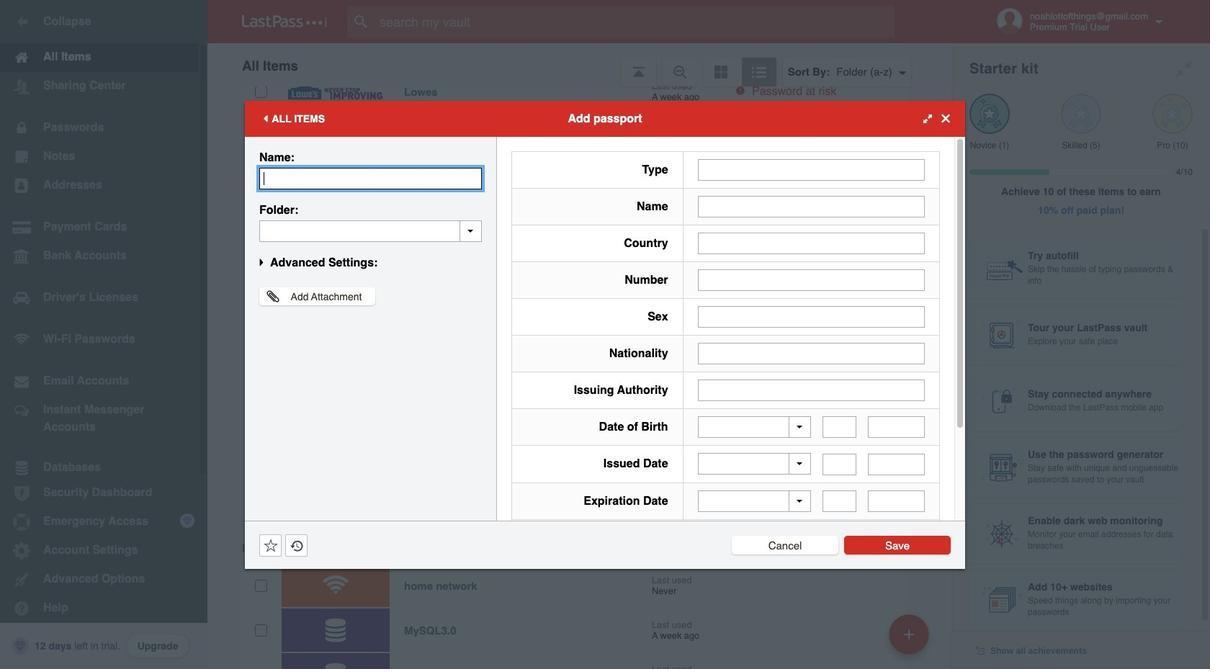 Task type: locate. For each thing, give the bounding box(es) containing it.
dialog
[[245, 100, 965, 624]]

search my vault text field
[[347, 6, 923, 37]]

vault options navigation
[[207, 43, 952, 86]]

main navigation navigation
[[0, 0, 207, 669]]

None text field
[[698, 196, 925, 217], [698, 232, 925, 254], [868, 453, 925, 475], [868, 490, 925, 512], [698, 196, 925, 217], [698, 232, 925, 254], [868, 453, 925, 475], [868, 490, 925, 512]]

Search search field
[[347, 6, 923, 37]]

None text field
[[698, 159, 925, 180], [259, 167, 482, 189], [259, 220, 482, 242], [698, 269, 925, 291], [698, 306, 925, 327], [698, 342, 925, 364], [698, 379, 925, 401], [823, 416, 857, 438], [868, 416, 925, 438], [823, 453, 857, 475], [823, 490, 857, 512], [698, 159, 925, 180], [259, 167, 482, 189], [259, 220, 482, 242], [698, 269, 925, 291], [698, 306, 925, 327], [698, 342, 925, 364], [698, 379, 925, 401], [823, 416, 857, 438], [868, 416, 925, 438], [823, 453, 857, 475], [823, 490, 857, 512]]



Task type: describe. For each thing, give the bounding box(es) containing it.
lastpass image
[[242, 15, 327, 28]]

new item image
[[904, 629, 914, 639]]

new item navigation
[[884, 610, 938, 669]]



Task type: vqa. For each thing, say whether or not it's contained in the screenshot.
New item element
no



